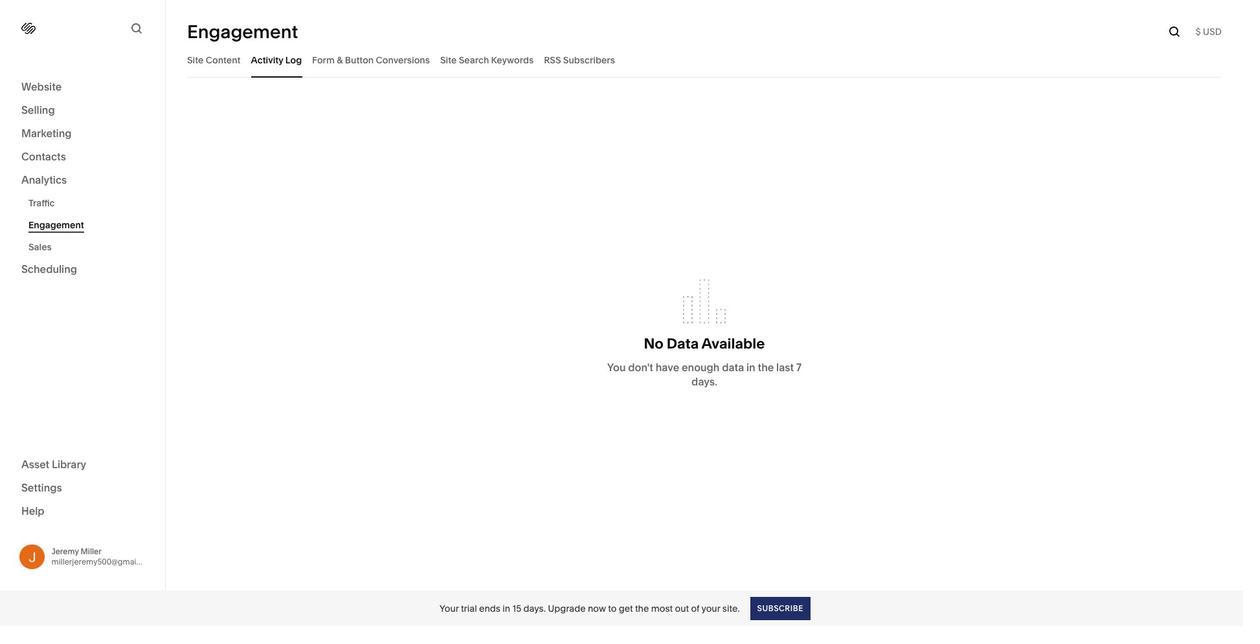 Task type: vqa. For each thing, say whether or not it's contained in the screenshot.
Search icon
no



Task type: locate. For each thing, give the bounding box(es) containing it.
don't
[[628, 361, 653, 374]]

$ usd
[[1196, 26, 1222, 38]]

0 horizontal spatial days.
[[523, 603, 546, 615]]

conversions
[[376, 54, 430, 66]]

form & button conversions button
[[312, 42, 430, 78]]

0 horizontal spatial engagement
[[28, 220, 84, 231]]

you don't have enough data in the last 7 days.
[[607, 361, 802, 389]]

marketing
[[21, 127, 72, 140]]

site left the search at top
[[440, 54, 457, 66]]

form & button conversions
[[312, 54, 430, 66]]

rss
[[544, 54, 561, 66]]

site
[[187, 54, 204, 66], [440, 54, 457, 66]]

library
[[52, 458, 86, 471]]

keywords
[[491, 54, 534, 66]]

sales link
[[28, 236, 151, 258]]

engagement up content
[[187, 21, 298, 43]]

1 horizontal spatial days.
[[692, 376, 717, 389]]

0 horizontal spatial in
[[503, 603, 510, 615]]

0 vertical spatial in
[[747, 361, 755, 374]]

0 vertical spatial days.
[[692, 376, 717, 389]]

button
[[345, 54, 374, 66]]

contacts
[[21, 150, 66, 163]]

engagement down traffic
[[28, 220, 84, 231]]

your
[[702, 603, 720, 615]]

the right "get"
[[635, 603, 649, 615]]

jeremy miller millerjeremy500@gmail.com
[[51, 547, 156, 567]]

last
[[776, 361, 794, 374]]

marketing link
[[21, 126, 144, 142]]

activity
[[251, 54, 283, 66]]

tab list
[[187, 42, 1222, 78]]

engagement
[[187, 21, 298, 43], [28, 220, 84, 231]]

subscribers
[[563, 54, 615, 66]]

the
[[758, 361, 774, 374], [635, 603, 649, 615]]

tab list containing site content
[[187, 42, 1222, 78]]

1 vertical spatial in
[[503, 603, 510, 615]]

of
[[691, 603, 700, 615]]

in left 15
[[503, 603, 510, 615]]

days. down enough
[[692, 376, 717, 389]]

1 horizontal spatial in
[[747, 361, 755, 374]]

15
[[513, 603, 521, 615]]

days.
[[692, 376, 717, 389], [523, 603, 546, 615]]

rss subscribers button
[[544, 42, 615, 78]]

trial
[[461, 603, 477, 615]]

in right data
[[747, 361, 755, 374]]

2 site from the left
[[440, 54, 457, 66]]

in
[[747, 361, 755, 374], [503, 603, 510, 615]]

days. inside you don't have enough data in the last 7 days.
[[692, 376, 717, 389]]

no data available
[[644, 335, 765, 353]]

site inside 'button'
[[187, 54, 204, 66]]

site for site content
[[187, 54, 204, 66]]

scheduling
[[21, 263, 77, 276]]

content
[[206, 54, 241, 66]]

your
[[440, 603, 459, 615]]

website link
[[21, 80, 144, 95]]

0 vertical spatial the
[[758, 361, 774, 374]]

site content
[[187, 54, 241, 66]]

contacts link
[[21, 150, 144, 165]]

site left content
[[187, 54, 204, 66]]

analytics link
[[21, 173, 144, 188]]

engagement inside engagement link
[[28, 220, 84, 231]]

1 vertical spatial days.
[[523, 603, 546, 615]]

0 horizontal spatial site
[[187, 54, 204, 66]]

1 horizontal spatial site
[[440, 54, 457, 66]]

usd
[[1203, 26, 1222, 38]]

1 horizontal spatial engagement
[[187, 21, 298, 43]]

subscribe button
[[750, 597, 811, 621]]

days. right 15
[[523, 603, 546, 615]]

site content button
[[187, 42, 241, 78]]

site inside button
[[440, 54, 457, 66]]

the left last
[[758, 361, 774, 374]]

analytics
[[21, 174, 67, 186]]

selling link
[[21, 103, 144, 118]]

&
[[337, 54, 343, 66]]

1 horizontal spatial the
[[758, 361, 774, 374]]

1 vertical spatial engagement
[[28, 220, 84, 231]]

subscribe
[[757, 604, 803, 614]]

1 site from the left
[[187, 54, 204, 66]]

0 horizontal spatial the
[[635, 603, 649, 615]]

1 vertical spatial the
[[635, 603, 649, 615]]

log
[[285, 54, 302, 66]]

settings
[[21, 481, 62, 494]]



Task type: describe. For each thing, give the bounding box(es) containing it.
site for site search keywords
[[440, 54, 457, 66]]

now
[[588, 603, 606, 615]]

rss subscribers
[[544, 54, 615, 66]]

to
[[608, 603, 617, 615]]

site search keywords button
[[440, 42, 534, 78]]

activity log
[[251, 54, 302, 66]]

selling
[[21, 104, 55, 117]]

7
[[796, 361, 802, 374]]

enough
[[682, 361, 720, 374]]

your trial ends in 15 days. upgrade now to get the most out of your site.
[[440, 603, 740, 615]]

millerjeremy500@gmail.com
[[51, 557, 156, 567]]

asset library link
[[21, 457, 144, 473]]

help link
[[21, 504, 44, 518]]

asset library
[[21, 458, 86, 471]]

engagement link
[[28, 214, 151, 236]]

traffic
[[28, 197, 55, 209]]

the inside you don't have enough data in the last 7 days.
[[758, 361, 774, 374]]

you
[[607, 361, 626, 374]]

site.
[[723, 603, 740, 615]]

search
[[459, 54, 489, 66]]

get
[[619, 603, 633, 615]]

sales
[[28, 242, 52, 253]]

no
[[644, 335, 664, 353]]

miller
[[81, 547, 102, 557]]

jeremy
[[51, 547, 79, 557]]

most
[[651, 603, 673, 615]]

available
[[702, 335, 765, 353]]

have
[[656, 361, 679, 374]]

help
[[21, 505, 44, 518]]

form
[[312, 54, 335, 66]]

scheduling link
[[21, 262, 144, 278]]

website
[[21, 80, 62, 93]]

out
[[675, 603, 689, 615]]

ends
[[479, 603, 500, 615]]

upgrade
[[548, 603, 586, 615]]

data
[[722, 361, 744, 374]]

in inside you don't have enough data in the last 7 days.
[[747, 361, 755, 374]]

data
[[667, 335, 699, 353]]

$
[[1196, 26, 1201, 38]]

traffic link
[[28, 192, 151, 214]]

site search keywords
[[440, 54, 534, 66]]

activity log button
[[251, 42, 302, 78]]

settings link
[[21, 481, 144, 496]]

asset
[[21, 458, 49, 471]]

0 vertical spatial engagement
[[187, 21, 298, 43]]



